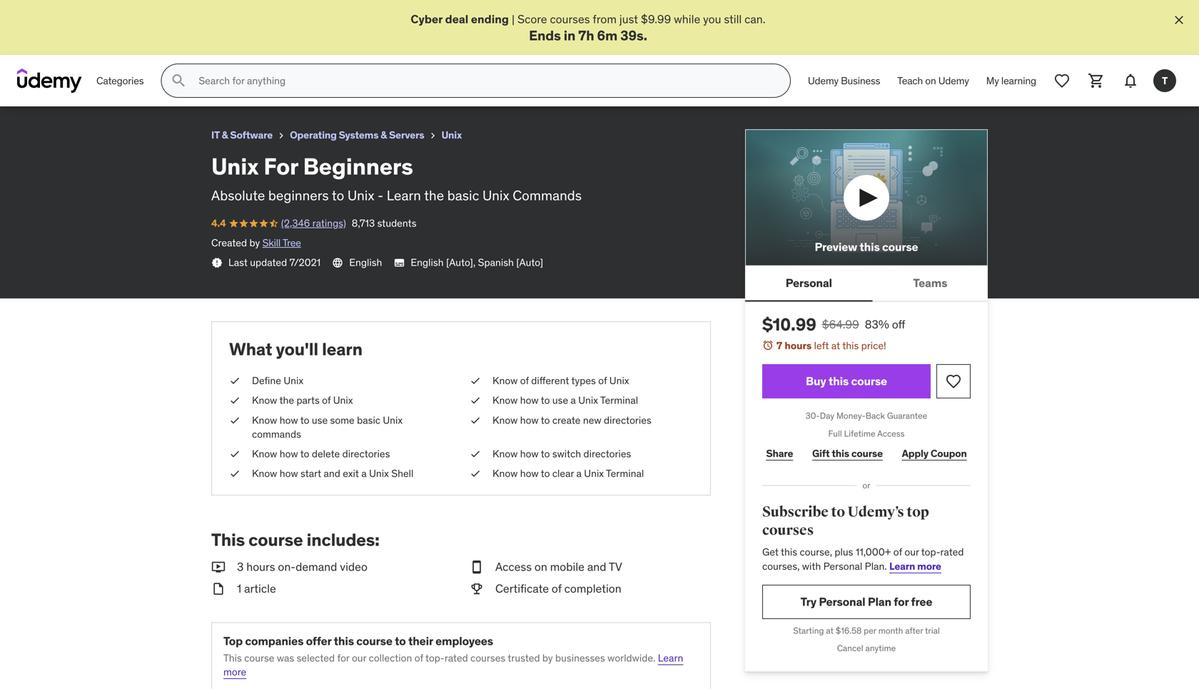 Task type: describe. For each thing, give the bounding box(es) containing it.
this course includes:
[[211, 529, 380, 551]]

what
[[229, 338, 272, 360]]

categories
[[96, 74, 144, 87]]

know how to create new directories
[[493, 414, 652, 426]]

teach
[[898, 74, 923, 87]]

shopping cart with 0 items image
[[1088, 72, 1105, 89]]

month
[[879, 625, 904, 636]]

more for top companies offer this course to their employees
[[224, 666, 247, 678]]

apply coupon button
[[898, 440, 971, 468]]

for inside the "try personal plan for free" link
[[894, 594, 909, 609]]

buy
[[806, 374, 827, 388]]

at inside starting at $16.58 per month after trial cancel anytime
[[826, 625, 834, 636]]

still
[[724, 12, 742, 26]]

last
[[229, 256, 248, 269]]

while
[[674, 12, 701, 26]]

score
[[518, 12, 547, 26]]

how for know how to use some basic unix commands
[[280, 414, 298, 426]]

more for subscribe to udemy's top courses
[[918, 560, 942, 573]]

subscribe
[[763, 503, 829, 521]]

includes:
[[307, 529, 380, 551]]

it & software link
[[211, 127, 273, 144]]

udemy inside udemy business link
[[808, 74, 839, 87]]

created
[[211, 236, 247, 249]]

to for know how to clear a unix terminal
[[541, 467, 550, 480]]

xsmall image for last updated 7/2021
[[211, 257, 223, 269]]

tv
[[609, 559, 623, 574]]

xsmall image for know how to switch directories
[[470, 447, 481, 461]]

alarm image
[[763, 340, 774, 351]]

different
[[531, 374, 569, 387]]

certificate
[[496, 581, 549, 596]]

per
[[864, 625, 877, 636]]

udemy business link
[[800, 64, 889, 98]]

mobile
[[550, 559, 585, 574]]

share button
[[763, 440, 797, 468]]

this for gift
[[832, 447, 850, 460]]

article
[[244, 581, 276, 596]]

know how to use a unix terminal
[[493, 394, 639, 407]]

trusted
[[508, 652, 540, 664]]

udemy business
[[808, 74, 881, 87]]

ends
[[529, 27, 561, 44]]

buy this course button
[[763, 364, 931, 398]]

coupon
[[931, 447, 967, 460]]

udemy's
[[848, 503, 904, 521]]

4.4
[[211, 217, 226, 230]]

t link
[[1148, 64, 1183, 98]]

2 vertical spatial personal
[[819, 594, 866, 609]]

how for know how start and exit a unix shell
[[280, 467, 298, 480]]

unix left commands
[[483, 187, 510, 204]]

teach on udemy
[[898, 74, 970, 87]]

it & software
[[211, 129, 273, 142]]

new
[[583, 414, 602, 426]]

Search for anything text field
[[196, 69, 773, 93]]

course up teams
[[883, 239, 919, 254]]

directories for know how to delete directories
[[342, 447, 390, 460]]

create
[[553, 414, 581, 426]]

of down their
[[415, 652, 423, 664]]

you
[[703, 12, 722, 26]]

0 horizontal spatial rated
[[445, 652, 468, 664]]

udemy image
[[17, 69, 82, 93]]

try personal plan for free
[[801, 594, 933, 609]]

courses inside cyber deal ending | score courses from just $9.99 while you still can. ends in 7h 6m 39s .
[[550, 12, 590, 26]]

learn more link for top companies offer this course to their employees
[[224, 652, 684, 678]]

beginners
[[268, 187, 329, 204]]

unix for beginners absolute beginners to unix - learn the basic unix commands
[[211, 152, 582, 204]]

on-
[[278, 559, 296, 574]]

starting at $16.58 per month after trial cancel anytime
[[793, 625, 940, 654]]

share
[[766, 447, 794, 460]]

to for know how to switch directories
[[541, 447, 550, 460]]

8,713
[[352, 217, 375, 230]]

worldwide.
[[608, 652, 656, 664]]

gift
[[813, 447, 830, 460]]

this for this course includes:
[[211, 529, 245, 551]]

access on mobile and tv
[[496, 559, 623, 574]]

know for know how to clear a unix terminal
[[493, 467, 518, 480]]

preview this course
[[815, 239, 919, 254]]

updated
[[250, 256, 287, 269]]

english [auto], spanish [auto]
[[411, 256, 544, 269]]

7h 6m 39s
[[579, 27, 644, 44]]

unix left shell
[[369, 467, 389, 480]]

xsmall image for know how to create new directories
[[470, 413, 481, 427]]

1 vertical spatial for
[[337, 652, 350, 664]]

my learning link
[[978, 64, 1045, 98]]

teach on udemy link
[[889, 64, 978, 98]]

use for some
[[312, 414, 328, 426]]

know for know how to delete directories
[[252, 447, 277, 460]]

xsmall image for define unix
[[229, 374, 241, 388]]

gift this course link
[[809, 440, 887, 468]]

how for know how to delete directories
[[280, 447, 298, 460]]

learn inside unix for beginners absolute beginners to unix - learn the basic unix commands
[[387, 187, 421, 204]]

1 vertical spatial by
[[543, 652, 553, 664]]

know for know how to create new directories
[[493, 414, 518, 426]]

define unix
[[252, 374, 304, 387]]

off
[[892, 317, 906, 332]]

1 vertical spatial access
[[496, 559, 532, 574]]

1 & from the left
[[222, 129, 228, 142]]

a for know how to use a unix terminal
[[571, 394, 576, 407]]

was
[[277, 652, 294, 664]]

xsmall image for know the parts of unix
[[229, 394, 241, 408]]

switch
[[553, 447, 581, 460]]

ratings)
[[313, 217, 346, 230]]

students
[[377, 217, 417, 230]]

learn more link for subscribe to udemy's top courses
[[890, 560, 942, 573]]

terminal for know how to use a unix terminal
[[601, 394, 639, 407]]

1 horizontal spatial wishlist image
[[1054, 72, 1071, 89]]

xsmall image for know how start and exit a unix shell
[[229, 467, 241, 481]]

notifications image
[[1123, 72, 1140, 89]]

or
[[863, 480, 871, 491]]

delete
[[312, 447, 340, 460]]

businesses
[[556, 652, 605, 664]]

what you'll learn
[[229, 338, 363, 360]]

offer
[[306, 634, 332, 649]]

[auto]
[[516, 256, 544, 269]]

learn
[[322, 338, 363, 360]]

price!
[[862, 339, 887, 352]]

know the parts of unix
[[252, 394, 353, 407]]

gift this course
[[813, 447, 883, 460]]

of down "access on mobile and tv"
[[552, 581, 562, 596]]

basic inside unix for beginners absolute beginners to unix - learn the basic unix commands
[[448, 187, 479, 204]]

to for know how to delete directories
[[300, 447, 310, 460]]

subscribe to udemy's top courses
[[763, 503, 930, 539]]

directories right new
[[604, 414, 652, 426]]

unix up the absolute
[[211, 152, 259, 181]]

some
[[330, 414, 355, 426]]

xsmall image for know how to delete directories
[[229, 447, 241, 461]]

personal inside get this course, plus 11,000+ of our top-rated courses, with personal plan.
[[824, 560, 863, 573]]

$10.99 $64.99 83% off
[[763, 314, 906, 335]]

submit search image
[[170, 72, 187, 89]]

know how to clear a unix terminal
[[493, 467, 644, 480]]

operating systems & servers link
[[290, 127, 424, 144]]

on for access
[[535, 559, 548, 574]]

to inside subscribe to udemy's top courses
[[831, 503, 845, 521]]

the inside unix for beginners absolute beginners to unix - learn the basic unix commands
[[424, 187, 444, 204]]

of right types
[[599, 374, 607, 387]]

xsmall image for know of different types of unix
[[470, 374, 481, 388]]

with
[[802, 560, 821, 573]]

clear
[[553, 467, 574, 480]]

top
[[224, 634, 243, 649]]



Task type: locate. For each thing, give the bounding box(es) containing it.
0 vertical spatial small image
[[470, 559, 484, 575]]

skill tree link
[[262, 236, 301, 249]]

0 vertical spatial learn more
[[890, 560, 942, 573]]

hours for 7
[[785, 339, 812, 352]]

2 small image from the top
[[211, 581, 226, 597]]

0 horizontal spatial wishlist image
[[945, 373, 963, 390]]

learn more for subscribe to udemy's top courses
[[890, 560, 942, 573]]

just
[[620, 12, 638, 26]]

1 horizontal spatial for
[[894, 594, 909, 609]]

xsmall image for know how to use a unix terminal
[[470, 394, 481, 408]]

1 horizontal spatial basic
[[448, 187, 479, 204]]

0 vertical spatial personal
[[786, 276, 833, 290]]

0 vertical spatial rated
[[941, 546, 964, 559]]

0 horizontal spatial courses
[[471, 652, 506, 664]]

xsmall image
[[427, 130, 439, 142], [211, 257, 223, 269], [229, 374, 241, 388], [229, 413, 241, 427], [470, 413, 481, 427], [229, 447, 241, 461], [229, 467, 241, 481], [470, 467, 481, 481]]

learn for subscribe to udemy's top courses
[[890, 560, 916, 573]]

0 vertical spatial access
[[878, 428, 905, 439]]

top companies offer this course to their employees
[[224, 634, 493, 649]]

unix right clear
[[584, 467, 604, 480]]

this down top
[[224, 652, 242, 664]]

0 horizontal spatial the
[[280, 394, 294, 407]]

a right exit
[[362, 467, 367, 480]]

start
[[301, 467, 321, 480]]

directories for know how to switch directories
[[584, 447, 632, 460]]

unix left the "-" at top left
[[348, 187, 375, 204]]

0 horizontal spatial top-
[[426, 652, 445, 664]]

0 horizontal spatial learn more link
[[224, 652, 684, 678]]

by left skill
[[250, 236, 260, 249]]

a for know how to clear a unix terminal
[[577, 467, 582, 480]]

on left mobile
[[535, 559, 548, 574]]

1 vertical spatial learn more link
[[224, 652, 684, 678]]

demand
[[296, 559, 337, 574]]

0 vertical spatial learn more link
[[890, 560, 942, 573]]

know how to delete directories
[[252, 447, 390, 460]]

0 vertical spatial more
[[918, 560, 942, 573]]

0 vertical spatial the
[[424, 187, 444, 204]]

83%
[[865, 317, 890, 332]]

how up commands
[[280, 414, 298, 426]]

2 & from the left
[[381, 129, 387, 142]]

0 horizontal spatial learn more
[[224, 652, 684, 678]]

more down top
[[224, 666, 247, 678]]

unix right types
[[610, 374, 630, 387]]

video
[[340, 559, 368, 574]]

$9.99
[[641, 12, 671, 26]]

english right closed captions icon
[[411, 256, 444, 269]]

1 horizontal spatial access
[[878, 428, 905, 439]]

small image for 3 hours on-demand video
[[211, 559, 226, 575]]

this right the preview
[[860, 239, 880, 254]]

1 vertical spatial small image
[[211, 581, 226, 597]]

xsmall image for know how to use some basic unix commands
[[229, 413, 241, 427]]

1 udemy from the left
[[808, 74, 839, 87]]

plan
[[868, 594, 892, 609]]

to
[[332, 187, 344, 204], [541, 394, 550, 407], [300, 414, 310, 426], [541, 414, 550, 426], [300, 447, 310, 460], [541, 447, 550, 460], [541, 467, 550, 480], [831, 503, 845, 521], [395, 634, 406, 649]]

1 horizontal spatial use
[[553, 394, 569, 407]]

small image left the 1
[[211, 581, 226, 597]]

-
[[378, 187, 384, 204]]

of right 11,000+
[[894, 546, 903, 559]]

learn more for top companies offer this course to their employees
[[224, 652, 684, 678]]

to up collection
[[395, 634, 406, 649]]

how for know how to switch directories
[[520, 447, 539, 460]]

buy this course
[[806, 374, 888, 388]]

the right the "-" at top left
[[424, 187, 444, 204]]

2 horizontal spatial a
[[577, 467, 582, 480]]

basic right some
[[357, 414, 381, 426]]

hours for 3
[[247, 559, 275, 574]]

it
[[211, 129, 220, 142]]

personal up $16.58
[[819, 594, 866, 609]]

basic inside know how to use some basic unix commands
[[357, 414, 381, 426]]

how inside know how to use some basic unix commands
[[280, 414, 298, 426]]

english for english [auto], spanish [auto]
[[411, 256, 444, 269]]

1 vertical spatial the
[[280, 394, 294, 407]]

1 horizontal spatial on
[[926, 74, 937, 87]]

0 vertical spatial for
[[894, 594, 909, 609]]

this for buy
[[829, 374, 849, 388]]

top- down the top
[[922, 546, 941, 559]]

1 horizontal spatial learn more link
[[890, 560, 942, 573]]

to left clear
[[541, 467, 550, 480]]

course up collection
[[357, 634, 393, 649]]

terminal
[[601, 394, 639, 407], [606, 467, 644, 480]]

2 small image from the top
[[470, 581, 484, 597]]

to up ratings)
[[332, 187, 344, 204]]

0 horizontal spatial udemy
[[808, 74, 839, 87]]

beginners
[[303, 152, 413, 181]]

how down different
[[520, 394, 539, 407]]

collection
[[369, 652, 412, 664]]

1 horizontal spatial rated
[[941, 546, 964, 559]]

personal
[[786, 276, 833, 290], [824, 560, 863, 573], [819, 594, 866, 609]]

top-
[[922, 546, 941, 559], [426, 652, 445, 664]]

plus
[[835, 546, 854, 559]]

0 horizontal spatial english
[[349, 256, 382, 269]]

0 vertical spatial and
[[324, 467, 341, 480]]

1 vertical spatial on
[[535, 559, 548, 574]]

course up on- at the bottom left of page
[[249, 529, 303, 551]]

0 horizontal spatial and
[[324, 467, 341, 480]]

use down 'know of different types of unix'
[[553, 394, 569, 407]]

lifetime
[[844, 428, 876, 439]]

of inside get this course, plus 11,000+ of our top-rated courses, with personal plan.
[[894, 546, 903, 559]]

systems
[[339, 129, 379, 142]]

1 vertical spatial use
[[312, 414, 328, 426]]

rated inside get this course, plus 11,000+ of our top-rated courses, with personal plan.
[[941, 546, 964, 559]]

and for tv
[[588, 559, 607, 574]]

0 vertical spatial by
[[250, 236, 260, 249]]

apply
[[902, 447, 929, 460]]

know how start and exit a unix shell
[[252, 467, 414, 480]]

a up know how to create new directories
[[571, 394, 576, 407]]

directories up exit
[[342, 447, 390, 460]]

1 horizontal spatial learn more
[[890, 560, 942, 573]]

course down companies
[[244, 652, 275, 664]]

to for know how to use a unix terminal
[[541, 394, 550, 407]]

0 vertical spatial on
[[926, 74, 937, 87]]

to up "start"
[[300, 447, 310, 460]]

0 horizontal spatial basic
[[357, 414, 381, 426]]

closed captions image
[[394, 257, 405, 268]]

0 horizontal spatial use
[[312, 414, 328, 426]]

1 horizontal spatial and
[[588, 559, 607, 574]]

to down different
[[541, 394, 550, 407]]

1 vertical spatial basic
[[357, 414, 381, 426]]

unix up know the parts of unix
[[284, 374, 304, 387]]

this course was selected for our collection of top-rated courses trusted by businesses worldwide.
[[224, 652, 656, 664]]

udemy inside teach on udemy link
[[939, 74, 970, 87]]

at left $16.58
[[826, 625, 834, 636]]

to for know how to use some basic unix commands
[[300, 414, 310, 426]]

courses inside subscribe to udemy's top courses
[[763, 522, 814, 539]]

7 hours left at this price!
[[777, 339, 887, 352]]

last updated 7/2021
[[229, 256, 321, 269]]

terminal for know how to clear a unix terminal
[[606, 467, 644, 480]]

how
[[520, 394, 539, 407], [280, 414, 298, 426], [520, 414, 539, 426], [280, 447, 298, 460], [520, 447, 539, 460], [280, 467, 298, 480], [520, 467, 539, 480]]

0 vertical spatial this
[[211, 529, 245, 551]]

know inside know how to use some basic unix commands
[[252, 414, 277, 426]]

0 vertical spatial wishlist image
[[1054, 72, 1071, 89]]

hours right 3
[[247, 559, 275, 574]]

basic
[[448, 187, 479, 204], [357, 414, 381, 426]]

$16.58
[[836, 625, 862, 636]]

know for know of different types of unix
[[493, 374, 518, 387]]

of right parts
[[322, 394, 331, 407]]

know for know how start and exit a unix shell
[[252, 467, 277, 480]]

learn right the "-" at top left
[[387, 187, 421, 204]]

more up free
[[918, 560, 942, 573]]

1 horizontal spatial courses
[[550, 12, 590, 26]]

english right course language image
[[349, 256, 382, 269]]

1 vertical spatial terminal
[[606, 467, 644, 480]]

after
[[906, 625, 924, 636]]

and for exit
[[324, 467, 341, 480]]

udemy
[[808, 74, 839, 87], [939, 74, 970, 87]]

1 horizontal spatial our
[[905, 546, 919, 559]]

30-
[[806, 410, 820, 421]]

my
[[987, 74, 1000, 87]]

use left some
[[312, 414, 328, 426]]

7
[[777, 339, 783, 352]]

small image
[[470, 559, 484, 575], [470, 581, 484, 597]]

this right offer on the bottom left of page
[[334, 634, 354, 649]]

know
[[493, 374, 518, 387], [252, 394, 277, 407], [493, 394, 518, 407], [252, 414, 277, 426], [493, 414, 518, 426], [252, 447, 277, 460], [493, 447, 518, 460], [252, 467, 277, 480], [493, 467, 518, 480]]

english for english
[[349, 256, 382, 269]]

learn more up free
[[890, 560, 942, 573]]

1 horizontal spatial english
[[411, 256, 444, 269]]

.
[[644, 27, 648, 44]]

how left switch
[[520, 447, 539, 460]]

can.
[[745, 12, 766, 26]]

1 vertical spatial learn more
[[224, 652, 684, 678]]

0 horizontal spatial &
[[222, 129, 228, 142]]

know for know the parts of unix
[[252, 394, 277, 407]]

for down top companies offer this course to their employees
[[337, 652, 350, 664]]

this inside get this course, plus 11,000+ of our top-rated courses, with personal plan.
[[781, 546, 798, 559]]

small image for 1 article
[[211, 581, 226, 597]]

learn right worldwide.
[[658, 652, 684, 664]]

0 vertical spatial small image
[[211, 559, 226, 575]]

created by skill tree
[[211, 236, 301, 249]]

1 horizontal spatial hours
[[785, 339, 812, 352]]

personal down the preview
[[786, 276, 833, 290]]

0 horizontal spatial our
[[352, 652, 367, 664]]

courses down subscribe
[[763, 522, 814, 539]]

this left price!
[[843, 339, 859, 352]]

know for know how to switch directories
[[493, 447, 518, 460]]

to inside unix for beginners absolute beginners to unix - learn the basic unix commands
[[332, 187, 344, 204]]

learn more link up free
[[890, 560, 942, 573]]

1 horizontal spatial the
[[424, 187, 444, 204]]

skill
[[262, 236, 281, 249]]

the left parts
[[280, 394, 294, 407]]

to for know how to create new directories
[[541, 414, 550, 426]]

& right it at the top of page
[[222, 129, 228, 142]]

1 horizontal spatial learn
[[658, 652, 684, 664]]

1 horizontal spatial udemy
[[939, 74, 970, 87]]

1 horizontal spatial more
[[918, 560, 942, 573]]

0 vertical spatial basic
[[448, 187, 479, 204]]

certificate of completion
[[496, 581, 622, 596]]

1 small image from the top
[[470, 559, 484, 575]]

xsmall image
[[276, 130, 287, 142], [470, 374, 481, 388], [229, 394, 241, 408], [470, 394, 481, 408], [470, 447, 481, 461]]

0 vertical spatial hours
[[785, 339, 812, 352]]

0 vertical spatial at
[[832, 339, 841, 352]]

how for know how to clear a unix terminal
[[520, 467, 539, 480]]

of
[[520, 374, 529, 387], [599, 374, 607, 387], [322, 394, 331, 407], [894, 546, 903, 559], [552, 581, 562, 596], [415, 652, 423, 664]]

preview this course button
[[745, 129, 988, 266]]

1 horizontal spatial by
[[543, 652, 553, 664]]

0 vertical spatial courses
[[550, 12, 590, 26]]

terminal right clear
[[606, 467, 644, 480]]

how down commands
[[280, 447, 298, 460]]

parts
[[297, 394, 320, 407]]

know for know how to use a unix terminal
[[493, 394, 518, 407]]

access inside 30-day money-back guarantee full lifetime access
[[878, 428, 905, 439]]

$10.99
[[763, 314, 817, 335]]

top- down their
[[426, 652, 445, 664]]

our right 11,000+
[[905, 546, 919, 559]]

1 horizontal spatial top-
[[922, 546, 941, 559]]

to left the udemy's
[[831, 503, 845, 521]]

(2,346 ratings)
[[281, 217, 346, 230]]

terminal up new
[[601, 394, 639, 407]]

0 horizontal spatial by
[[250, 236, 260, 249]]

1
[[237, 581, 242, 596]]

this up 3
[[211, 529, 245, 551]]

1 vertical spatial rated
[[445, 652, 468, 664]]

to left switch
[[541, 447, 550, 460]]

software
[[230, 129, 273, 142]]

& left servers
[[381, 129, 387, 142]]

2 udemy from the left
[[939, 74, 970, 87]]

how for know how to create new directories
[[520, 414, 539, 426]]

1 vertical spatial at
[[826, 625, 834, 636]]

unix right some
[[383, 414, 403, 426]]

course down lifetime
[[852, 447, 883, 460]]

access down back
[[878, 428, 905, 439]]

course language image
[[332, 257, 344, 269]]

to inside know how to use some basic unix commands
[[300, 414, 310, 426]]

top
[[907, 503, 930, 521]]

cyber deal ending | score courses from just $9.99 while you still can. ends in 7h 6m 39s .
[[411, 12, 766, 44]]

wishlist image
[[1054, 72, 1071, 89], [945, 373, 963, 390]]

0 horizontal spatial for
[[337, 652, 350, 664]]

how left "start"
[[280, 467, 298, 480]]

0 vertical spatial terminal
[[601, 394, 639, 407]]

a right clear
[[577, 467, 582, 480]]

1 vertical spatial courses
[[763, 522, 814, 539]]

close image
[[1173, 13, 1187, 27]]

for
[[894, 594, 909, 609], [337, 652, 350, 664]]

0 vertical spatial learn
[[387, 187, 421, 204]]

small image for access
[[470, 559, 484, 575]]

2 horizontal spatial courses
[[763, 522, 814, 539]]

30-day money-back guarantee full lifetime access
[[806, 410, 928, 439]]

unix
[[442, 129, 462, 142], [211, 152, 259, 181], [348, 187, 375, 204], [483, 187, 510, 204], [284, 374, 304, 387], [610, 374, 630, 387], [333, 394, 353, 407], [579, 394, 598, 407], [383, 414, 403, 426], [369, 467, 389, 480], [584, 467, 604, 480]]

courses up in
[[550, 12, 590, 26]]

0 horizontal spatial a
[[362, 467, 367, 480]]

top- inside get this course, plus 11,000+ of our top-rated courses, with personal plan.
[[922, 546, 941, 559]]

use for a
[[553, 394, 569, 407]]

course up back
[[852, 374, 888, 388]]

0 horizontal spatial learn
[[387, 187, 421, 204]]

unix up new
[[579, 394, 598, 407]]

hours right 7
[[785, 339, 812, 352]]

udemy left my
[[939, 74, 970, 87]]

and left tv
[[588, 559, 607, 574]]

our down top companies offer this course to their employees
[[352, 652, 367, 664]]

plan.
[[865, 560, 887, 573]]

our inside get this course, plus 11,000+ of our top-rated courses, with personal plan.
[[905, 546, 919, 559]]

tab list containing personal
[[745, 266, 988, 302]]

day
[[820, 410, 835, 421]]

1 horizontal spatial a
[[571, 394, 576, 407]]

small image
[[211, 559, 226, 575], [211, 581, 226, 597]]

absolute
[[211, 187, 265, 204]]

1 vertical spatial top-
[[426, 652, 445, 664]]

this for get
[[781, 546, 798, 559]]

0 horizontal spatial on
[[535, 559, 548, 574]]

unix up some
[[333, 394, 353, 407]]

to left create
[[541, 414, 550, 426]]

course,
[[800, 546, 833, 559]]

and left exit
[[324, 467, 341, 480]]

at right left at the right of page
[[832, 339, 841, 352]]

full
[[829, 428, 842, 439]]

how for know how to use a unix terminal
[[520, 394, 539, 407]]

guarantee
[[887, 410, 928, 421]]

0 horizontal spatial more
[[224, 666, 247, 678]]

udemy left the business
[[808, 74, 839, 87]]

0 vertical spatial use
[[553, 394, 569, 407]]

on right "teach"
[[926, 74, 937, 87]]

1 vertical spatial small image
[[470, 581, 484, 597]]

this right the buy
[[829, 374, 849, 388]]

access up certificate
[[496, 559, 532, 574]]

1 vertical spatial more
[[224, 666, 247, 678]]

1 vertical spatial learn
[[890, 560, 916, 573]]

of left different
[[520, 374, 529, 387]]

my learning
[[987, 74, 1037, 87]]

ending
[[471, 12, 509, 26]]

xsmall image for know how to clear a unix terminal
[[470, 467, 481, 481]]

teams button
[[873, 266, 988, 300]]

this for preview
[[860, 239, 880, 254]]

1 small image from the top
[[211, 559, 226, 575]]

basic down unix link
[[448, 187, 479, 204]]

2 horizontal spatial learn
[[890, 560, 916, 573]]

learn more
[[890, 560, 942, 573], [224, 652, 684, 678]]

small image for certificate
[[470, 581, 484, 597]]

preview
[[815, 239, 858, 254]]

know how to switch directories
[[493, 447, 632, 460]]

know how to use some basic unix commands
[[252, 414, 403, 440]]

0 horizontal spatial hours
[[247, 559, 275, 574]]

1 vertical spatial this
[[224, 652, 242, 664]]

to down know the parts of unix
[[300, 414, 310, 426]]

learn right plan.
[[890, 560, 916, 573]]

1 english from the left
[[349, 256, 382, 269]]

unix right servers
[[442, 129, 462, 142]]

1 vertical spatial our
[[352, 652, 367, 664]]

learn
[[387, 187, 421, 204], [890, 560, 916, 573], [658, 652, 684, 664]]

2 vertical spatial courses
[[471, 652, 506, 664]]

small image left 3
[[211, 559, 226, 575]]

know for know how to use some basic unix commands
[[252, 414, 277, 426]]

by
[[250, 236, 260, 249], [543, 652, 553, 664]]

personal inside button
[[786, 276, 833, 290]]

11,000+
[[856, 546, 891, 559]]

1 vertical spatial personal
[[824, 560, 863, 573]]

use inside know how to use some basic unix commands
[[312, 414, 328, 426]]

get this course, plus 11,000+ of our top-rated courses, with personal plan.
[[763, 546, 964, 573]]

personal down plus
[[824, 560, 863, 573]]

0 vertical spatial top-
[[922, 546, 941, 559]]

at
[[832, 339, 841, 352], [826, 625, 834, 636]]

on
[[926, 74, 937, 87], [535, 559, 548, 574]]

this up courses,
[[781, 546, 798, 559]]

this for this course was selected for our collection of top-rated courses trusted by businesses worldwide.
[[224, 652, 242, 664]]

on for teach
[[926, 74, 937, 87]]

2 vertical spatial learn
[[658, 652, 684, 664]]

rated
[[941, 546, 964, 559], [445, 652, 468, 664]]

(2,346
[[281, 217, 310, 230]]

0 horizontal spatial access
[[496, 559, 532, 574]]

2 english from the left
[[411, 256, 444, 269]]

courses down employees
[[471, 652, 506, 664]]

you'll
[[276, 338, 318, 360]]

$64.99
[[822, 317, 860, 332]]

unix inside know how to use some basic unix commands
[[383, 414, 403, 426]]

1 article
[[237, 581, 276, 596]]

for left free
[[894, 594, 909, 609]]

tab list
[[745, 266, 988, 302]]

learn more link down employees
[[224, 652, 684, 678]]

how left create
[[520, 414, 539, 426]]

1 horizontal spatial &
[[381, 129, 387, 142]]

this right the gift
[[832, 447, 850, 460]]

for
[[264, 152, 298, 181]]

0 vertical spatial our
[[905, 546, 919, 559]]

1 vertical spatial and
[[588, 559, 607, 574]]

learn for top companies offer this course to their employees
[[658, 652, 684, 664]]

learn more down employees
[[224, 652, 684, 678]]

1 vertical spatial hours
[[247, 559, 275, 574]]

learn more link
[[890, 560, 942, 573], [224, 652, 684, 678]]

cancel
[[837, 643, 864, 654]]

directories down new
[[584, 447, 632, 460]]

1 vertical spatial wishlist image
[[945, 373, 963, 390]]



Task type: vqa. For each thing, say whether or not it's contained in the screenshot.
11.5 TOTAL HOURS
no



